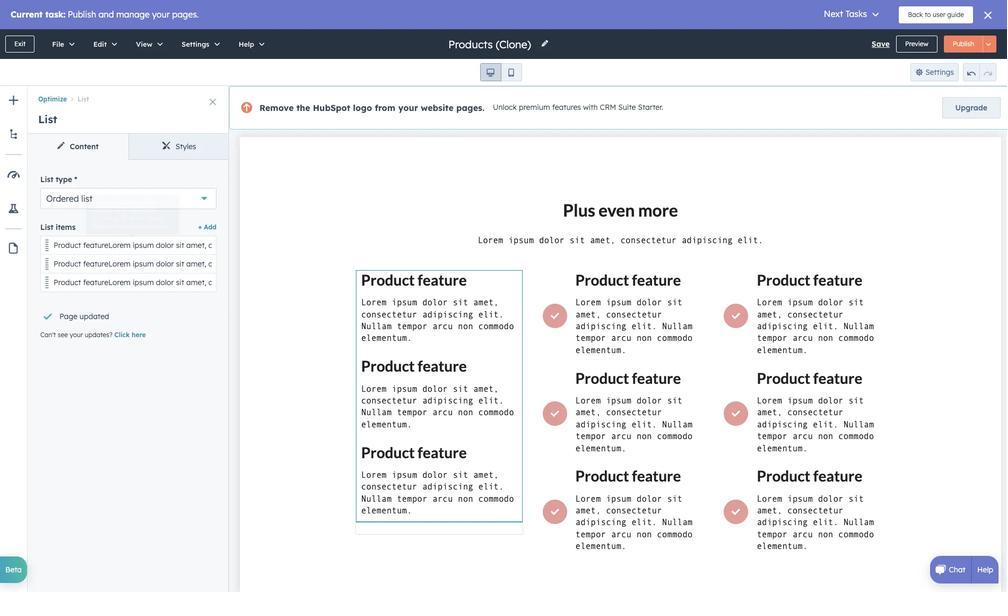 Task type: locate. For each thing, give the bounding box(es) containing it.
1 horizontal spatial settings button
[[911, 63, 960, 81]]

sit
[[176, 240, 184, 250], [176, 259, 184, 268], [176, 278, 184, 287]]

the
[[297, 102, 310, 113]]

save
[[872, 39, 890, 49]]

help button
[[228, 29, 272, 59]]

view
[[136, 40, 153, 48]]

group
[[480, 63, 522, 81], [964, 63, 997, 81]]

3 consectetur from the top
[[209, 278, 250, 287]]

ordered list button
[[40, 188, 217, 209]]

list type
[[40, 175, 72, 184]]

3 product from the top
[[54, 278, 81, 287]]

page
[[59, 311, 77, 321]]

0 vertical spatial sit
[[176, 240, 184, 250]]

commodo
[[391, 240, 427, 250], [391, 259, 427, 268], [391, 278, 427, 287]]

1 vertical spatial adipiscing
[[252, 259, 288, 268]]

2 vertical spatial nullam
[[304, 278, 329, 287]]

0 vertical spatial dolor
[[156, 240, 174, 250]]

ordered list
[[46, 193, 93, 204]]

settings
[[182, 40, 210, 48], [926, 67, 955, 77]]

0 horizontal spatial help
[[239, 40, 254, 48]]

2 vertical spatial elementum.
[[429, 278, 470, 287]]

1 horizontal spatial group
[[964, 63, 997, 81]]

+ add
[[198, 223, 217, 231]]

1 vertical spatial dolor
[[156, 259, 174, 268]]

list left type in the top left of the page
[[40, 175, 54, 184]]

3 amet, from the top
[[186, 278, 206, 287]]

3 featurelorem from the top
[[83, 278, 131, 287]]

consectetur
[[209, 240, 250, 250], [209, 259, 250, 268], [209, 278, 250, 287]]

0 vertical spatial featurelorem
[[83, 240, 131, 250]]

1 ipsum from the top
[[133, 240, 154, 250]]

tab list
[[28, 134, 229, 160]]

group up unlock
[[480, 63, 522, 81]]

1 vertical spatial product featurelorem ipsum dolor sit amet, consectetur adipiscing elit. nullam tempor arcu non commodo elementum.
[[54, 259, 470, 268]]

styles
[[176, 142, 196, 151]]

2 consectetur from the top
[[209, 259, 250, 268]]

2 sit from the top
[[176, 259, 184, 268]]

2 vertical spatial arcu
[[359, 278, 374, 287]]

settings down preview button
[[926, 67, 955, 77]]

list down optimize
[[38, 113, 57, 126]]

1 product featurelorem ipsum dolor sit amet, consectetur adipiscing elit. nullam tempor arcu non commodo elementum. from the top
[[54, 240, 470, 250]]

2 vertical spatial featurelorem
[[83, 278, 131, 287]]

type
[[56, 175, 72, 184]]

see
[[58, 331, 68, 339]]

0 vertical spatial settings
[[182, 40, 210, 48]]

upgrade
[[956, 103, 988, 113]]

with
[[584, 103, 598, 112]]

1 vertical spatial your
[[70, 331, 83, 339]]

0 horizontal spatial your
[[70, 331, 83, 339]]

ipsum
[[133, 240, 154, 250], [133, 259, 154, 268], [133, 278, 154, 287]]

your right "see"
[[70, 331, 83, 339]]

unlock premium features with crm suite starter.
[[493, 103, 664, 112]]

list
[[78, 95, 89, 103], [38, 113, 57, 126], [40, 175, 54, 184], [40, 222, 54, 232]]

updates?
[[85, 331, 113, 339]]

2 product featurelorem ipsum dolor sit amet, consectetur adipiscing elit. nullam tempor arcu non commodo elementum. from the top
[[54, 259, 470, 268]]

3 product featurelorem ipsum dolor sit amet, consectetur adipiscing elit. nullam tempor arcu non commodo elementum. from the top
[[54, 278, 470, 287]]

2 vertical spatial tempor
[[331, 278, 357, 287]]

1 vertical spatial non
[[376, 259, 389, 268]]

navigation
[[28, 86, 229, 105]]

1 vertical spatial nullam
[[304, 259, 329, 268]]

2 vertical spatial amet,
[[186, 278, 206, 287]]

0 vertical spatial tempor
[[331, 240, 357, 250]]

2 vertical spatial non
[[376, 278, 389, 287]]

1 horizontal spatial settings
[[926, 67, 955, 77]]

None field
[[448, 37, 535, 51]]

2 nullam from the top
[[304, 259, 329, 268]]

3 dolor from the top
[[156, 278, 174, 287]]

1 vertical spatial product
[[54, 259, 81, 268]]

updated
[[80, 311, 109, 321]]

2 ipsum from the top
[[133, 259, 154, 268]]

0 horizontal spatial settings button
[[171, 29, 228, 59]]

features
[[553, 103, 581, 112]]

1 vertical spatial settings button
[[911, 63, 960, 81]]

optimize button
[[38, 95, 67, 103]]

2 vertical spatial commodo
[[391, 278, 427, 287]]

0 vertical spatial consectetur
[[209, 240, 250, 250]]

1 vertical spatial tempor
[[331, 259, 357, 268]]

remove
[[260, 102, 294, 113]]

hubspot
[[313, 102, 351, 113]]

2 commodo from the top
[[391, 259, 427, 268]]

arcu
[[359, 240, 374, 250], [359, 259, 374, 268], [359, 278, 374, 287]]

edit button
[[82, 29, 125, 59]]

nullam
[[304, 240, 329, 250], [304, 259, 329, 268], [304, 278, 329, 287]]

1 vertical spatial sit
[[176, 259, 184, 268]]

content link
[[28, 134, 128, 159]]

beta button
[[0, 556, 27, 583]]

1 horizontal spatial help
[[978, 565, 994, 575]]

2 product from the top
[[54, 259, 81, 268]]

elit.
[[290, 240, 302, 250], [290, 259, 302, 268], [290, 278, 302, 287]]

2 vertical spatial elit.
[[290, 278, 302, 287]]

1 product from the top
[[54, 240, 81, 250]]

3 arcu from the top
[[359, 278, 374, 287]]

group down publish group
[[964, 63, 997, 81]]

2 group from the left
[[964, 63, 997, 81]]

1 vertical spatial commodo
[[391, 259, 427, 268]]

premium
[[519, 103, 550, 112]]

featurelorem
[[83, 240, 131, 250], [83, 259, 131, 268], [83, 278, 131, 287]]

0 vertical spatial product featurelorem ipsum dolor sit amet, consectetur adipiscing elit. nullam tempor arcu non commodo elementum.
[[54, 240, 470, 250]]

adipiscing
[[252, 240, 288, 250], [252, 259, 288, 268], [252, 278, 288, 287]]

close image
[[210, 99, 216, 105]]

1 vertical spatial elit.
[[290, 259, 302, 268]]

0 vertical spatial elementum.
[[429, 240, 470, 250]]

2 vertical spatial sit
[[176, 278, 184, 287]]

2 elementum. from the top
[[429, 259, 470, 268]]

1 vertical spatial featurelorem
[[83, 259, 131, 268]]

1 vertical spatial amet,
[[186, 259, 206, 268]]

1 vertical spatial help
[[978, 565, 994, 575]]

elementum.
[[429, 240, 470, 250], [429, 259, 470, 268], [429, 278, 470, 287]]

0 vertical spatial amet,
[[186, 240, 206, 250]]

from
[[375, 102, 396, 113]]

preview
[[906, 40, 929, 48]]

non
[[376, 240, 389, 250], [376, 259, 389, 268], [376, 278, 389, 287]]

0 vertical spatial ipsum
[[133, 240, 154, 250]]

1 arcu from the top
[[359, 240, 374, 250]]

0 vertical spatial commodo
[[391, 240, 427, 250]]

settings right view "button"
[[182, 40, 210, 48]]

your right from
[[398, 102, 418, 113]]

0 vertical spatial product
[[54, 240, 81, 250]]

2 featurelorem from the top
[[83, 259, 131, 268]]

list button
[[67, 95, 89, 103]]

2 vertical spatial ipsum
[[133, 278, 154, 287]]

product featurelorem ipsum dolor sit amet, consectetur adipiscing elit. nullam tempor arcu non commodo elementum.
[[54, 240, 470, 250], [54, 259, 470, 268], [54, 278, 470, 287]]

0 horizontal spatial group
[[480, 63, 522, 81]]

3 adipiscing from the top
[[252, 278, 288, 287]]

items
[[56, 222, 76, 232]]

0 vertical spatial elit.
[[290, 240, 302, 250]]

your
[[398, 102, 418, 113], [70, 331, 83, 339]]

1 vertical spatial elementum.
[[429, 259, 470, 268]]

product
[[54, 240, 81, 250], [54, 259, 81, 268], [54, 278, 81, 287]]

0 vertical spatial help
[[239, 40, 254, 48]]

list items
[[40, 222, 76, 232]]

1 elementum. from the top
[[429, 240, 470, 250]]

click here button
[[114, 330, 146, 340]]

suite
[[619, 103, 636, 112]]

list
[[81, 193, 93, 204]]

amet,
[[186, 240, 206, 250], [186, 259, 206, 268], [186, 278, 206, 287]]

1 horizontal spatial your
[[398, 102, 418, 113]]

2 vertical spatial product featurelorem ipsum dolor sit amet, consectetur adipiscing elit. nullam tempor arcu non commodo elementum.
[[54, 278, 470, 287]]

0 vertical spatial non
[[376, 240, 389, 250]]

publish group
[[944, 36, 997, 53]]

help
[[239, 40, 254, 48], [978, 565, 994, 575]]

dolor
[[156, 240, 174, 250], [156, 259, 174, 268], [156, 278, 174, 287]]

tempor
[[331, 240, 357, 250], [331, 259, 357, 268], [331, 278, 357, 287]]

0 vertical spatial nullam
[[304, 240, 329, 250]]

1 vertical spatial ipsum
[[133, 259, 154, 268]]

1 nullam from the top
[[304, 240, 329, 250]]

2 vertical spatial dolor
[[156, 278, 174, 287]]

1 dolor from the top
[[156, 240, 174, 250]]

click
[[114, 331, 130, 339]]

2 vertical spatial consectetur
[[209, 278, 250, 287]]

1 commodo from the top
[[391, 240, 427, 250]]

settings button
[[171, 29, 228, 59], [911, 63, 960, 81]]

1 vertical spatial arcu
[[359, 259, 374, 268]]

edit
[[93, 40, 107, 48]]

1 vertical spatial consectetur
[[209, 259, 250, 268]]

0 vertical spatial arcu
[[359, 240, 374, 250]]

1 adipiscing from the top
[[252, 240, 288, 250]]

0 vertical spatial adipiscing
[[252, 240, 288, 250]]

2 vertical spatial product
[[54, 278, 81, 287]]

2 vertical spatial adipiscing
[[252, 278, 288, 287]]



Task type: vqa. For each thing, say whether or not it's contained in the screenshot.
RECORD
no



Task type: describe. For each thing, give the bounding box(es) containing it.
beta
[[5, 565, 22, 575]]

1 featurelorem from the top
[[83, 240, 131, 250]]

content
[[70, 142, 99, 151]]

publish button
[[944, 36, 984, 53]]

help inside button
[[239, 40, 254, 48]]

3 sit from the top
[[176, 278, 184, 287]]

file
[[52, 40, 64, 48]]

1 vertical spatial settings
[[926, 67, 955, 77]]

1 non from the top
[[376, 240, 389, 250]]

2 tempor from the top
[[331, 259, 357, 268]]

2 adipiscing from the top
[[252, 259, 288, 268]]

your inside ordered list tab panel
[[70, 331, 83, 339]]

1 amet, from the top
[[186, 240, 206, 250]]

1 elit. from the top
[[290, 240, 302, 250]]

3 nullam from the top
[[304, 278, 329, 287]]

tab list containing content
[[28, 134, 229, 160]]

3 ipsum from the top
[[133, 278, 154, 287]]

add
[[204, 223, 217, 231]]

ordered list tab panel
[[28, 160, 470, 592]]

1 tempor from the top
[[331, 240, 357, 250]]

navigation containing optimize
[[28, 86, 229, 105]]

logo
[[353, 102, 372, 113]]

+
[[198, 223, 202, 231]]

save button
[[872, 38, 890, 50]]

1 sit from the top
[[176, 240, 184, 250]]

0 vertical spatial your
[[398, 102, 418, 113]]

styles link
[[128, 134, 229, 159]]

1 group from the left
[[480, 63, 522, 81]]

0 horizontal spatial settings
[[182, 40, 210, 48]]

3 elit. from the top
[[290, 278, 302, 287]]

website
[[421, 102, 454, 113]]

file button
[[41, 29, 82, 59]]

0 vertical spatial settings button
[[171, 29, 228, 59]]

crm
[[600, 103, 617, 112]]

chat
[[950, 565, 966, 575]]

3 tempor from the top
[[331, 278, 357, 287]]

can't
[[40, 331, 56, 339]]

starter.
[[638, 103, 664, 112]]

pages.
[[457, 102, 485, 113]]

unlock
[[493, 103, 517, 112]]

publish
[[954, 40, 975, 48]]

upgrade link
[[943, 97, 1001, 118]]

preview button
[[897, 36, 938, 53]]

2 amet, from the top
[[186, 259, 206, 268]]

1 consectetur from the top
[[209, 240, 250, 250]]

list left items
[[40, 222, 54, 232]]

page updated
[[59, 311, 109, 321]]

3 elementum. from the top
[[429, 278, 470, 287]]

list right optimize
[[78, 95, 89, 103]]

exit link
[[5, 36, 35, 53]]

exit
[[14, 40, 26, 48]]

optimize
[[38, 95, 67, 103]]

remove the hubspot logo from your website pages.
[[260, 102, 485, 113]]

2 elit. from the top
[[290, 259, 302, 268]]

2 non from the top
[[376, 259, 389, 268]]

ordered
[[46, 193, 79, 204]]

view button
[[125, 29, 171, 59]]

page updated status
[[38, 298, 212, 326]]

3 commodo from the top
[[391, 278, 427, 287]]

can't see your updates? click here
[[40, 331, 146, 339]]

here
[[132, 331, 146, 339]]

2 dolor from the top
[[156, 259, 174, 268]]

2 arcu from the top
[[359, 259, 374, 268]]

3 non from the top
[[376, 278, 389, 287]]

+ add button
[[198, 220, 217, 233]]



